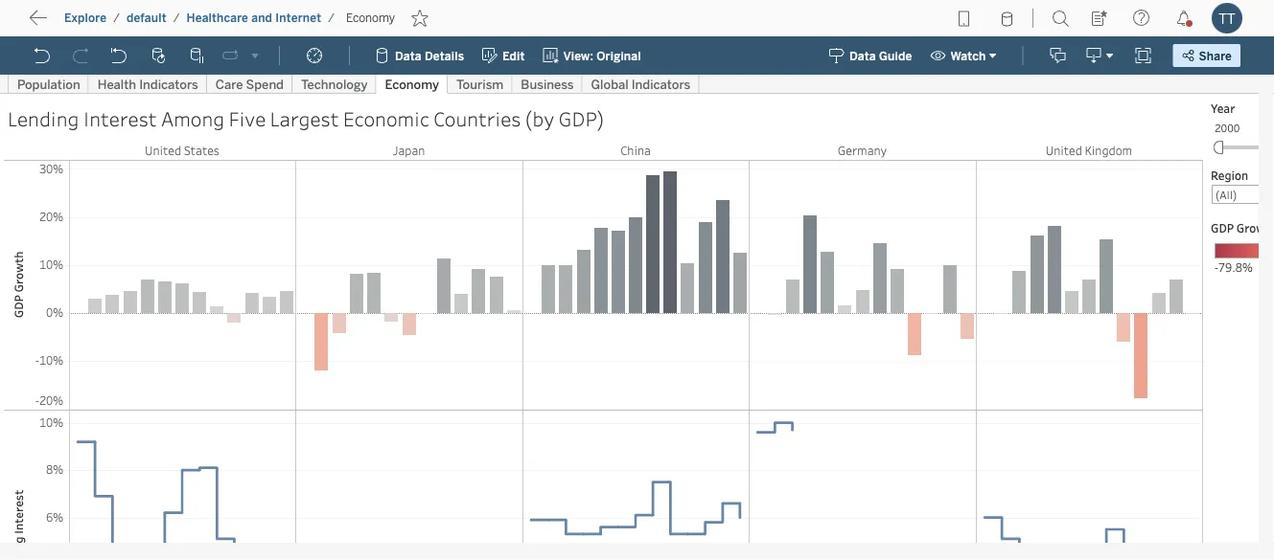 Task type: describe. For each thing, give the bounding box(es) containing it.
healthcare
[[186, 11, 248, 25]]

content
[[105, 15, 165, 33]]

1 / from the left
[[113, 11, 120, 25]]

explore
[[64, 11, 107, 25]]

healthcare and internet link
[[186, 10, 322, 26]]

3 / from the left
[[328, 11, 335, 25]]

explore / default / healthcare and internet /
[[64, 11, 335, 25]]

to
[[86, 15, 101, 33]]

default
[[127, 11, 167, 25]]

explore link
[[63, 10, 108, 26]]

and
[[251, 11, 272, 25]]

economy element
[[340, 11, 401, 25]]

skip to content
[[50, 15, 165, 33]]



Task type: locate. For each thing, give the bounding box(es) containing it.
0 horizontal spatial /
[[113, 11, 120, 25]]

1 horizontal spatial /
[[173, 11, 180, 25]]

2 / from the left
[[173, 11, 180, 25]]

/
[[113, 11, 120, 25], [173, 11, 180, 25], [328, 11, 335, 25]]

skip
[[50, 15, 82, 33]]

economy
[[346, 11, 395, 25]]

/ right internet
[[328, 11, 335, 25]]

internet
[[275, 11, 321, 25]]

default link
[[126, 10, 168, 26]]

/ right to
[[113, 11, 120, 25]]

2 horizontal spatial /
[[328, 11, 335, 25]]

/ right default link
[[173, 11, 180, 25]]

skip to content link
[[46, 11, 195, 37]]



Task type: vqa. For each thing, say whether or not it's contained in the screenshot.
'row' containing Product
no



